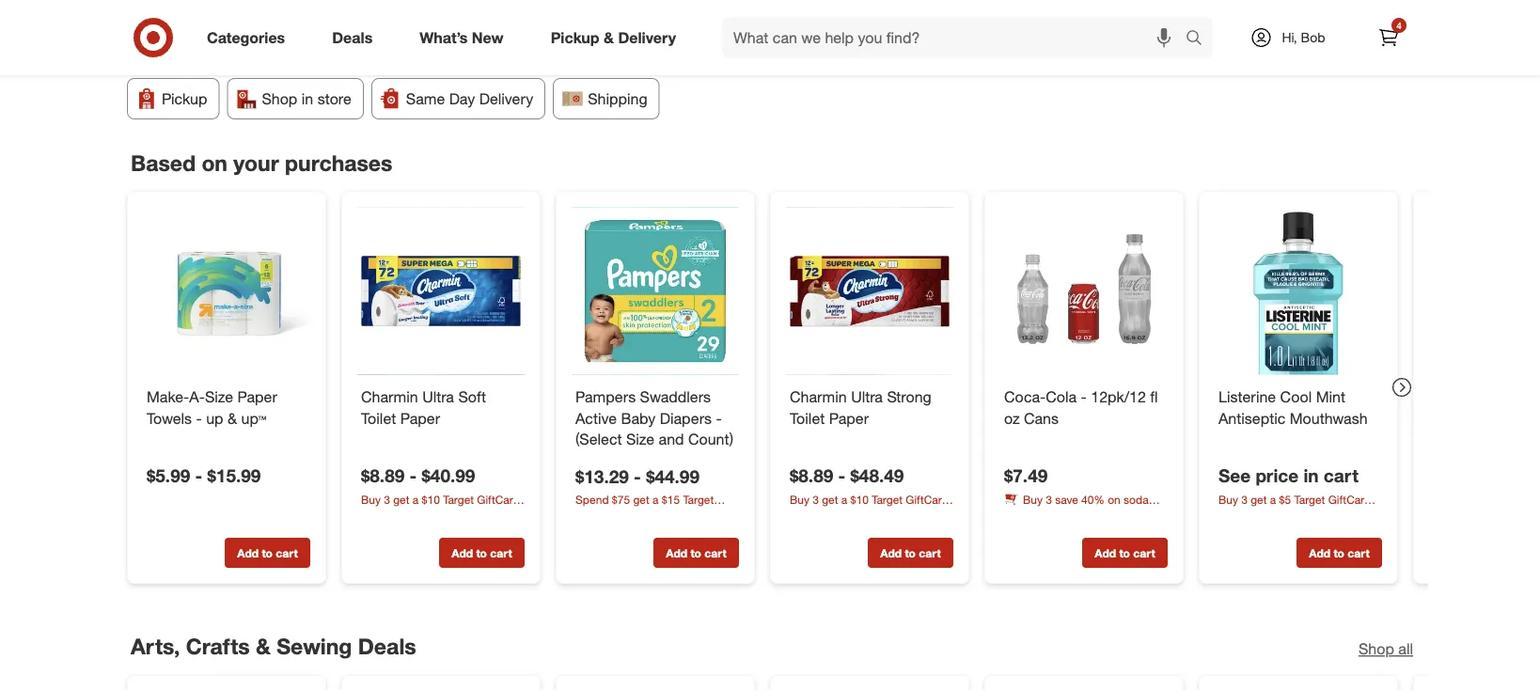 Task type: vqa. For each thing, say whether or not it's contained in the screenshot.
deals link
yes



Task type: describe. For each thing, give the bounding box(es) containing it.
bob
[[1301, 29, 1325, 46]]

12pk/12
[[1091, 387, 1146, 406]]

cart for see price in cart
[[1348, 546, 1370, 560]]

hi, bob
[[1282, 29, 1325, 46]]

see price in cart
[[1219, 465, 1359, 487]]

add to cart button for $7.49
[[1082, 538, 1168, 568]]

charmin ultra strong toilet paper
[[790, 387, 932, 427]]

pickup & delivery link
[[535, 17, 700, 58]]

soft
[[458, 387, 486, 406]]

What can we help you find? suggestions appear below search field
[[722, 17, 1190, 58]]

1 add from the left
[[237, 546, 259, 560]]

buy
[[1023, 492, 1043, 506]]

0 vertical spatial on
[[202, 149, 227, 176]]

search button
[[1177, 17, 1222, 62]]

purchases
[[285, 149, 392, 176]]

make-a-size paper towels - up & up™
[[147, 387, 277, 427]]

to for see price in cart
[[1334, 546, 1344, 560]]

spend
[[575, 493, 609, 507]]

- right '$5.99'
[[195, 465, 202, 487]]

add to cart button for $8.89 - $40.99
[[439, 538, 525, 568]]

& inside make-a-size paper towels - up & up™
[[228, 409, 237, 427]]

baby
[[621, 409, 656, 427]]

crafts
[[186, 633, 250, 659]]

1 vertical spatial deals
[[358, 633, 416, 659]]

add to cart for see price in cart
[[1309, 546, 1370, 560]]

1 vertical spatial in
[[1304, 465, 1319, 487]]

ultra for $48.49
[[851, 387, 883, 406]]

$13.29 - $44.99 spend $75 get a $15 target giftcard on diapers & wipes
[[575, 466, 718, 523]]

diapers
[[660, 409, 712, 427]]

listerine
[[1219, 387, 1276, 406]]

cola
[[1046, 387, 1077, 406]]

strong
[[887, 387, 932, 406]]

what's
[[420, 28, 468, 47]]

same
[[406, 89, 445, 108]]

size inside make-a-size paper towels - up & up™
[[205, 387, 233, 406]]

add to cart button for $13.29 - $44.99
[[653, 538, 739, 568]]

charmin ultra soft toilet paper link
[[361, 386, 521, 429]]

on inside the buy 3 save 40% on soda 12-pks
[[1108, 492, 1120, 506]]

giftcard
[[575, 509, 618, 523]]

sewing
[[277, 633, 352, 659]]

$5.99
[[147, 465, 190, 487]]

listerine cool mint antiseptic mouthwash
[[1219, 387, 1368, 427]]

add to cart for $13.29 - $44.99
[[666, 546, 726, 560]]

store
[[317, 89, 351, 108]]

coca-
[[1004, 387, 1046, 406]]

new
[[472, 28, 504, 47]]

add to cart for $8.89 - $48.49
[[880, 546, 941, 560]]

make-a-size paper towels - up & up™ link
[[147, 386, 307, 429]]

40%
[[1081, 492, 1105, 506]]

based on your purchases
[[131, 149, 392, 176]]

paper inside make-a-size paper towels - up & up™
[[237, 387, 277, 406]]

pampers swaddlers active baby diapers - (select size and count)
[[575, 387, 734, 449]]

buy 3 save 40% on soda 12-pks button
[[1004, 491, 1168, 522]]

soda
[[1124, 492, 1149, 506]]

0 vertical spatial deals
[[332, 28, 373, 47]]

pks
[[1021, 508, 1039, 522]]

categories
[[207, 28, 285, 47]]

$8.89 - $48.49
[[790, 465, 904, 487]]

antiseptic
[[1219, 409, 1286, 427]]

size inside 'pampers swaddlers active baby diapers - (select size and count)'
[[626, 430, 654, 449]]

what's new link
[[404, 17, 527, 58]]

12-
[[1004, 508, 1021, 522]]

pickup button
[[127, 78, 219, 119]]

shop all link
[[1359, 638, 1413, 660]]

$13.29
[[575, 466, 629, 487]]

add to cart button for $8.89 - $48.49
[[868, 538, 953, 568]]

buy 3 save 40% on soda 12-pks
[[1004, 492, 1149, 522]]

pampers
[[575, 387, 636, 406]]

& up 'shipping' button
[[604, 28, 614, 47]]

see
[[1219, 465, 1251, 487]]

cart for $13.29 - $44.99
[[704, 546, 726, 560]]

diapers
[[637, 509, 675, 523]]

$5.99 - $15.99
[[147, 465, 261, 487]]

all
[[1398, 640, 1413, 658]]

a-
[[189, 387, 205, 406]]

$40.99
[[422, 465, 475, 487]]

$15
[[662, 493, 680, 507]]

mouthwash
[[1290, 409, 1368, 427]]

arts,
[[131, 633, 180, 659]]

1 to from the left
[[262, 546, 273, 560]]

$8.89 for $8.89 - $48.49
[[790, 465, 833, 487]]

and
[[659, 430, 684, 449]]

delivery for pickup & delivery
[[618, 28, 676, 47]]

ultra for $40.99
[[422, 387, 454, 406]]

cart for $8.89 - $40.99
[[490, 546, 512, 560]]

delivery for same day delivery
[[479, 89, 533, 108]]

- left $40.99
[[410, 465, 417, 487]]

based
[[131, 149, 196, 176]]

towels
[[147, 409, 192, 427]]

count)
[[688, 430, 734, 449]]

& inside "$13.29 - $44.99 spend $75 get a $15 target giftcard on diapers & wipes"
[[678, 509, 685, 523]]

add for $7.49
[[1095, 546, 1116, 560]]

3
[[1046, 492, 1052, 506]]

$75
[[612, 493, 630, 507]]

pickup for pickup & delivery
[[551, 28, 599, 47]]

add for $13.29 - $44.99
[[666, 546, 687, 560]]

- inside "$13.29 - $44.99 spend $75 get a $15 target giftcard on diapers & wipes"
[[634, 466, 641, 487]]

shipping button
[[553, 78, 660, 119]]

fl
[[1150, 387, 1158, 406]]

- left $48.49
[[838, 465, 846, 487]]

4
[[1396, 19, 1402, 31]]

& right crafts
[[256, 633, 271, 659]]



Task type: locate. For each thing, give the bounding box(es) containing it.
1 vertical spatial pickup
[[162, 89, 207, 108]]

coca-cola - 12pk/12 fl oz cans
[[1004, 387, 1158, 427]]

1 charmin from the left
[[361, 387, 418, 406]]

(select
[[575, 430, 622, 449]]

size down the 'baby'
[[626, 430, 654, 449]]

1 add to cart button from the left
[[225, 538, 310, 568]]

same day delivery button
[[371, 78, 546, 119]]

4 link
[[1368, 17, 1409, 58]]

swaddlers
[[640, 387, 711, 406]]

delivery up shipping
[[618, 28, 676, 47]]

&
[[604, 28, 614, 47], [228, 409, 237, 427], [678, 509, 685, 523], [256, 633, 271, 659]]

a
[[653, 493, 659, 507]]

pampers swaddlers active baby diapers - (select size and count) image
[[572, 207, 739, 375], [572, 207, 739, 375]]

add for $8.89 - $48.49
[[880, 546, 902, 560]]

0 horizontal spatial shop
[[262, 89, 297, 108]]

save
[[1055, 492, 1078, 506]]

to for $7.49
[[1119, 546, 1130, 560]]

your
[[233, 149, 279, 176]]

1 horizontal spatial on
[[621, 509, 634, 523]]

add to cart button down see price in cart
[[1297, 538, 1382, 568]]

oz
[[1004, 409, 1020, 427]]

- inside coca-cola - 12pk/12 fl oz cans
[[1081, 387, 1087, 406]]

up™
[[241, 409, 266, 427]]

add down $15.99
[[237, 546, 259, 560]]

on down $75
[[621, 509, 634, 523]]

add to cart button down $15.99
[[225, 538, 310, 568]]

add to cart button down soda
[[1082, 538, 1168, 568]]

listerine cool mint antiseptic mouthwash link
[[1219, 386, 1378, 429]]

paper for $8.89 - $40.99
[[400, 409, 440, 427]]

in right price in the right bottom of the page
[[1304, 465, 1319, 487]]

shop for shop all
[[1359, 640, 1394, 658]]

& right up in the bottom left of the page
[[228, 409, 237, 427]]

charmin ultra soft toilet paper
[[361, 387, 486, 427]]

- up 'get'
[[634, 466, 641, 487]]

to for $8.89 - $40.99
[[476, 546, 487, 560]]

delivery
[[618, 28, 676, 47], [479, 89, 533, 108]]

coca-cola - 12pk/12 fl oz cans link
[[1004, 386, 1164, 429]]

0 horizontal spatial size
[[205, 387, 233, 406]]

add
[[237, 546, 259, 560], [452, 546, 473, 560], [666, 546, 687, 560], [880, 546, 902, 560], [1095, 546, 1116, 560], [1309, 546, 1330, 560]]

add to cart down $40.99
[[452, 546, 512, 560]]

1 $8.89 from the left
[[361, 465, 405, 487]]

toilet inside the charmin ultra soft toilet paper
[[361, 409, 396, 427]]

shop all
[[1359, 640, 1413, 658]]

charmin for $8.89 - $40.99
[[361, 387, 418, 406]]

5 add from the left
[[1095, 546, 1116, 560]]

paper up $8.89 - $48.49
[[829, 409, 869, 427]]

1 vertical spatial shop
[[1359, 640, 1394, 658]]

add to cart down $15.99
[[237, 546, 298, 560]]

paper up up™
[[237, 387, 277, 406]]

active
[[575, 409, 617, 427]]

ultra inside the charmin ultra soft toilet paper
[[422, 387, 454, 406]]

price
[[1256, 465, 1299, 487]]

make-a-size paper towels - up & up™ image
[[143, 207, 310, 375], [143, 207, 310, 375]]

ultra inside charmin ultra strong toilet paper
[[851, 387, 883, 406]]

pickup inside pickup & delivery link
[[551, 28, 599, 47]]

1 horizontal spatial $8.89
[[790, 465, 833, 487]]

add to cart button down $40.99
[[439, 538, 525, 568]]

cart for $7.49
[[1133, 546, 1155, 560]]

2 ultra from the left
[[851, 387, 883, 406]]

2 to from the left
[[476, 546, 487, 560]]

categories link
[[191, 17, 309, 58]]

shop in store
[[262, 89, 351, 108]]

add for $8.89 - $40.99
[[452, 546, 473, 560]]

add down $48.49
[[880, 546, 902, 560]]

4 add to cart from the left
[[880, 546, 941, 560]]

0 horizontal spatial in
[[302, 89, 313, 108]]

add to cart button down $48.49
[[868, 538, 953, 568]]

toilet for $8.89 - $40.99
[[361, 409, 396, 427]]

pickup for pickup
[[162, 89, 207, 108]]

0 vertical spatial size
[[205, 387, 233, 406]]

0 horizontal spatial $8.89
[[361, 465, 405, 487]]

add to cart button
[[225, 538, 310, 568], [439, 538, 525, 568], [653, 538, 739, 568], [868, 538, 953, 568], [1082, 538, 1168, 568], [1297, 538, 1382, 568]]

charmin ultra strong toilet paper link
[[790, 386, 950, 429]]

pickup up based in the left of the page
[[162, 89, 207, 108]]

same day delivery
[[406, 89, 533, 108]]

shop left store
[[262, 89, 297, 108]]

ultra left the "soft"
[[422, 387, 454, 406]]

what's new
[[420, 28, 504, 47]]

4 add to cart button from the left
[[868, 538, 953, 568]]

- inside make-a-size paper towels - up & up™
[[196, 409, 202, 427]]

deals up store
[[332, 28, 373, 47]]

get
[[633, 493, 649, 507]]

charmin up $8.89 - $48.49
[[790, 387, 847, 406]]

cans
[[1024, 409, 1059, 427]]

shipping
[[588, 89, 647, 108]]

ultra
[[422, 387, 454, 406], [851, 387, 883, 406]]

1 toilet from the left
[[361, 409, 396, 427]]

1 horizontal spatial ultra
[[851, 387, 883, 406]]

on inside "$13.29 - $44.99 spend $75 get a $15 target giftcard on diapers & wipes"
[[621, 509, 634, 523]]

$15.99
[[207, 465, 261, 487]]

1 horizontal spatial paper
[[400, 409, 440, 427]]

paper inside the charmin ultra soft toilet paper
[[400, 409, 440, 427]]

0 horizontal spatial charmin
[[361, 387, 418, 406]]

charmin left the "soft"
[[361, 387, 418, 406]]

4 add from the left
[[880, 546, 902, 560]]

arts, crafts & sewing deals
[[131, 633, 416, 659]]

3 to from the left
[[691, 546, 701, 560]]

add down see price in cart
[[1309, 546, 1330, 560]]

0 vertical spatial in
[[302, 89, 313, 108]]

shop for shop in store
[[262, 89, 297, 108]]

deals link
[[316, 17, 396, 58]]

make-
[[147, 387, 189, 406]]

1 horizontal spatial size
[[626, 430, 654, 449]]

add to cart for $8.89 - $40.99
[[452, 546, 512, 560]]

cart for $8.89 - $48.49
[[919, 546, 941, 560]]

0 horizontal spatial pickup
[[162, 89, 207, 108]]

on
[[202, 149, 227, 176], [1108, 492, 1120, 506], [621, 509, 634, 523]]

4 to from the left
[[905, 546, 916, 560]]

$7.49
[[1004, 465, 1048, 487]]

0 vertical spatial pickup
[[551, 28, 599, 47]]

0 vertical spatial shop
[[262, 89, 297, 108]]

cart
[[1324, 465, 1359, 487], [276, 546, 298, 560], [490, 546, 512, 560], [704, 546, 726, 560], [919, 546, 941, 560], [1133, 546, 1155, 560], [1348, 546, 1370, 560]]

0 horizontal spatial paper
[[237, 387, 277, 406]]

search
[[1177, 30, 1222, 48]]

size up up in the bottom left of the page
[[205, 387, 233, 406]]

paper for $8.89 - $48.49
[[829, 409, 869, 427]]

add to cart down see price in cart
[[1309, 546, 1370, 560]]

pickup inside the pickup button
[[162, 89, 207, 108]]

$44.99
[[646, 466, 699, 487]]

0 horizontal spatial delivery
[[479, 89, 533, 108]]

charmin ultra strong toilet paper image
[[786, 207, 953, 375], [786, 207, 953, 375]]

1 horizontal spatial delivery
[[618, 28, 676, 47]]

2 toilet from the left
[[790, 409, 825, 427]]

in
[[302, 89, 313, 108], [1304, 465, 1319, 487]]

spend $75 get a $15 target giftcard on diapers & wipes button
[[575, 492, 739, 523]]

charmin inside the charmin ultra soft toilet paper
[[361, 387, 418, 406]]

pickup
[[551, 28, 599, 47], [162, 89, 207, 108]]

6 add from the left
[[1309, 546, 1330, 560]]

pampers swaddlers active baby diapers - (select size and count) link
[[575, 386, 735, 451]]

2 charmin from the left
[[790, 387, 847, 406]]

5 add to cart button from the left
[[1082, 538, 1168, 568]]

up
[[206, 409, 223, 427]]

toilet for $8.89 - $48.49
[[790, 409, 825, 427]]

add to cart button for see price in cart
[[1297, 538, 1382, 568]]

- inside 'pampers swaddlers active baby diapers - (select size and count)'
[[716, 409, 722, 427]]

1 horizontal spatial in
[[1304, 465, 1319, 487]]

charmin for $8.89 - $48.49
[[790, 387, 847, 406]]

toilet up $8.89 - $48.49
[[790, 409, 825, 427]]

1 add to cart from the left
[[237, 546, 298, 560]]

$8.89 left $40.99
[[361, 465, 405, 487]]

wipes
[[688, 509, 718, 523]]

$8.89 for $8.89 - $40.99
[[361, 465, 405, 487]]

0 horizontal spatial toilet
[[361, 409, 396, 427]]

add to cart for $7.49
[[1095, 546, 1155, 560]]

0 vertical spatial delivery
[[618, 28, 676, 47]]

- left up in the bottom left of the page
[[196, 409, 202, 427]]

1 ultra from the left
[[422, 387, 454, 406]]

6 to from the left
[[1334, 546, 1344, 560]]

1 horizontal spatial shop
[[1359, 640, 1394, 658]]

pickup up 'shipping' button
[[551, 28, 599, 47]]

3 add from the left
[[666, 546, 687, 560]]

1 horizontal spatial pickup
[[551, 28, 599, 47]]

5 to from the left
[[1119, 546, 1130, 560]]

1 horizontal spatial toilet
[[790, 409, 825, 427]]

shop left all at the bottom right of page
[[1359, 640, 1394, 658]]

3 add to cart from the left
[[666, 546, 726, 560]]

& down $15
[[678, 509, 685, 523]]

2 $8.89 from the left
[[790, 465, 833, 487]]

0 horizontal spatial ultra
[[422, 387, 454, 406]]

6 add to cart from the left
[[1309, 546, 1370, 560]]

day
[[449, 89, 475, 108]]

pickup & delivery
[[551, 28, 676, 47]]

add down buy 3 save 40% on soda 12-pks "button"
[[1095, 546, 1116, 560]]

add to cart down soda
[[1095, 546, 1155, 560]]

toilet
[[361, 409, 396, 427], [790, 409, 825, 427]]

toilet inside charmin ultra strong toilet paper
[[790, 409, 825, 427]]

on left your
[[202, 149, 227, 176]]

2 add to cart from the left
[[452, 546, 512, 560]]

- up count)
[[716, 409, 722, 427]]

in left store
[[302, 89, 313, 108]]

listerine cool mint antiseptic mouthwash image
[[1215, 207, 1382, 375], [1215, 207, 1382, 375]]

- right cola
[[1081, 387, 1087, 406]]

$8.89 left $48.49
[[790, 465, 833, 487]]

ultra left strong
[[851, 387, 883, 406]]

coca-cola - 12pk/12 fl oz cans image
[[1000, 207, 1168, 375], [1000, 207, 1168, 375]]

toilet up $8.89 - $40.99
[[361, 409, 396, 427]]

0 horizontal spatial on
[[202, 149, 227, 176]]

1 vertical spatial size
[[626, 430, 654, 449]]

$48.49
[[850, 465, 904, 487]]

on right 40%
[[1108, 492, 1120, 506]]

2 add from the left
[[452, 546, 473, 560]]

add down diapers
[[666, 546, 687, 560]]

add to cart
[[237, 546, 298, 560], [452, 546, 512, 560], [666, 546, 726, 560], [880, 546, 941, 560], [1095, 546, 1155, 560], [1309, 546, 1370, 560]]

2 add to cart button from the left
[[439, 538, 525, 568]]

5 add to cart from the left
[[1095, 546, 1155, 560]]

-
[[1081, 387, 1087, 406], [196, 409, 202, 427], [716, 409, 722, 427], [195, 465, 202, 487], [410, 465, 417, 487], [838, 465, 846, 487], [634, 466, 641, 487]]

2 horizontal spatial paper
[[829, 409, 869, 427]]

delivery inside button
[[479, 89, 533, 108]]

1 horizontal spatial charmin
[[790, 387, 847, 406]]

add to cart down wipes
[[666, 546, 726, 560]]

2 vertical spatial on
[[621, 509, 634, 523]]

$8.89 - $40.99
[[361, 465, 475, 487]]

shop inside button
[[262, 89, 297, 108]]

target
[[683, 493, 714, 507]]

to
[[262, 546, 273, 560], [476, 546, 487, 560], [691, 546, 701, 560], [905, 546, 916, 560], [1119, 546, 1130, 560], [1334, 546, 1344, 560]]

add for see price in cart
[[1309, 546, 1330, 560]]

2 horizontal spatial on
[[1108, 492, 1120, 506]]

deals right sewing
[[358, 633, 416, 659]]

charmin inside charmin ultra strong toilet paper
[[790, 387, 847, 406]]

add down $40.99
[[452, 546, 473, 560]]

add to cart down $48.49
[[880, 546, 941, 560]]

charmin ultra soft toilet paper image
[[357, 207, 525, 375], [357, 207, 525, 375]]

to for $13.29 - $44.99
[[691, 546, 701, 560]]

3 add to cart button from the left
[[653, 538, 739, 568]]

1 vertical spatial delivery
[[479, 89, 533, 108]]

cool
[[1280, 387, 1312, 406]]

in inside shop in store button
[[302, 89, 313, 108]]

add to cart button down wipes
[[653, 538, 739, 568]]

1 vertical spatial on
[[1108, 492, 1120, 506]]

to for $8.89 - $48.49
[[905, 546, 916, 560]]

6 add to cart button from the left
[[1297, 538, 1382, 568]]

shop in store button
[[227, 78, 364, 119]]

paper up $8.89 - $40.99
[[400, 409, 440, 427]]

delivery right day
[[479, 89, 533, 108]]

paper inside charmin ultra strong toilet paper
[[829, 409, 869, 427]]



